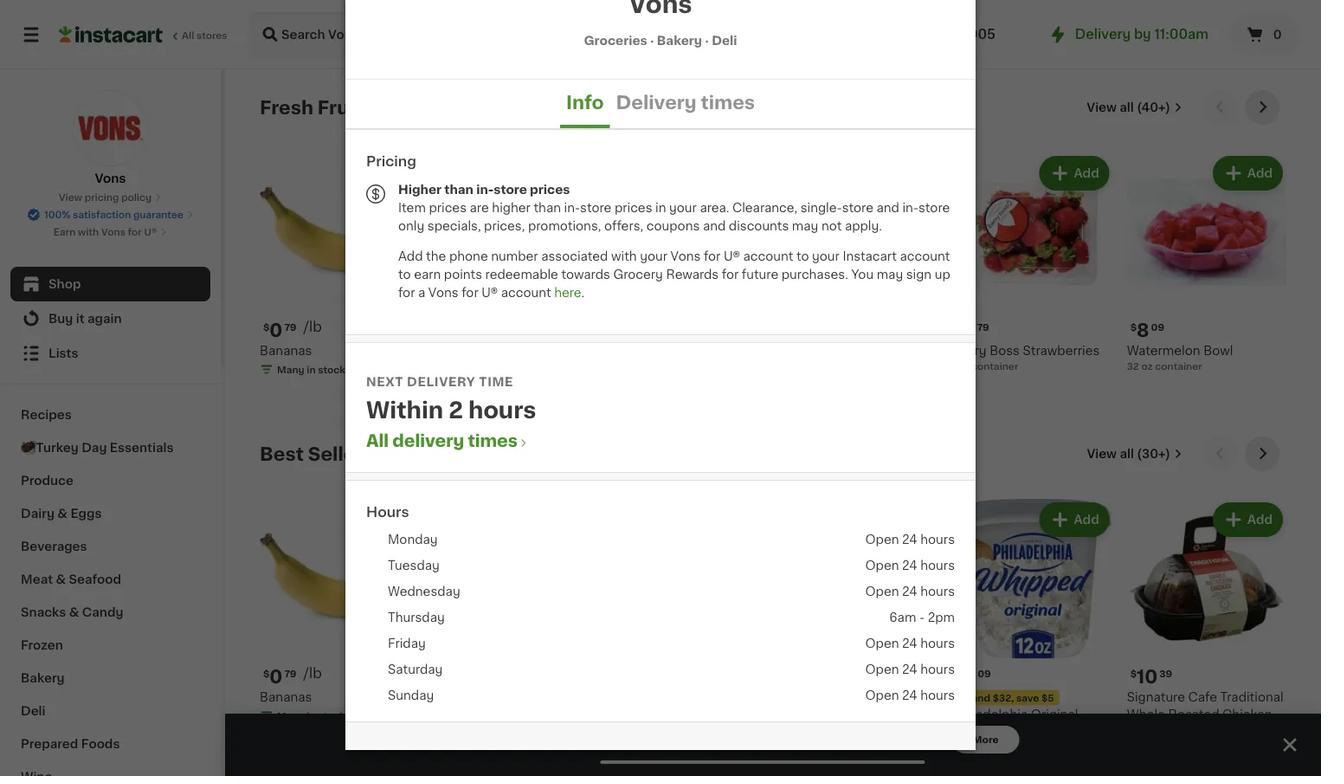 Task type: describe. For each thing, give the bounding box(es) containing it.
0 horizontal spatial to
[[398, 268, 411, 280]]

open for tuesday
[[866, 560, 900, 572]]

redeemable
[[486, 268, 559, 280]]

24 for monday
[[903, 534, 918, 546]]

your inside higher than in-store prices item prices are higher than in-store prices in your area. clearance, single-store and in-store only specials, prices, promotions, offers, coupons and discounts may not apply.
[[670, 201, 697, 214]]

guarantee
[[133, 210, 184, 220]]

for up rewards
[[704, 250, 721, 262]]

ground
[[433, 719, 479, 731]]

cafe
[[1189, 691, 1218, 703]]

view all (30+)
[[1088, 448, 1171, 460]]

store up offers,
[[580, 201, 612, 214]]

here
[[555, 286, 582, 298]]

buy it again link
[[10, 301, 211, 336]]

here .
[[555, 286, 585, 298]]

hours for saturday
[[921, 664, 956, 676]]


[[518, 437, 530, 449]]

rolls
[[880, 708, 910, 720]]

for left a
[[398, 286, 415, 298]]

spend
[[959, 693, 991, 702]]

$32,
[[993, 693, 1015, 702]]

1 horizontal spatial than
[[534, 201, 561, 214]]

open for saturday
[[866, 664, 900, 676]]

promotions,
[[528, 220, 602, 232]]

20%
[[497, 701, 523, 714]]

1 inside king's hawaiian original hawaiian sweet rolls 12pk 12 x 1 oz
[[801, 742, 805, 752]]

delivery for delivery times
[[616, 93, 697, 111]]

12 inside king's hawaiian original hawaiian sweet rolls 12pk 12 x 1 oz
[[781, 742, 791, 752]]

1 horizontal spatial prices
[[530, 183, 570, 195]]

info
[[566, 93, 604, 111]]

product group containing king's hawaiian original hawaiian sweet rolls 12pk
[[781, 499, 940, 770]]

(est.)
[[515, 320, 552, 334]]

all for stores
[[182, 31, 194, 40]]

deli link
[[10, 695, 211, 728]]

1 inside button
[[617, 321, 625, 339]]

1 vertical spatial and
[[703, 220, 726, 232]]

many in stock for sellers
[[277, 711, 346, 721]]

strawberries
[[1024, 344, 1100, 356]]

by
[[1135, 28, 1152, 41]]

traditional
[[1221, 691, 1284, 703]]

meat
[[21, 573, 53, 586]]

open 24 hours for tuesday
[[866, 560, 956, 572]]

39
[[1160, 669, 1173, 678]]

.
[[582, 286, 585, 298]]

2 horizontal spatial your
[[813, 250, 840, 262]]

higher than in-store prices item prices are higher than in-store prices in your area. clearance, single-store and in-store only specials, prices, promotions, offers, coupons and discounts may not apply.
[[398, 183, 951, 232]]

whole
[[1128, 708, 1166, 720]]

2 · from the left
[[705, 34, 709, 46]]

all for 10
[[1120, 448, 1135, 460]]

satisfaction
[[73, 210, 131, 220]]

groceries · bakery · deli
[[584, 34, 738, 46]]

in for fruit
[[307, 365, 316, 374]]

view pricing policy link
[[59, 191, 162, 204]]

best sellers
[[260, 445, 374, 463]]

friday
[[388, 638, 426, 650]]

0 horizontal spatial deli
[[21, 705, 45, 717]]

vons inside earn with vons for u® link
[[101, 227, 126, 237]]

0 inside 0 button
[[1274, 29, 1283, 41]]

single-
[[801, 201, 843, 214]]

bakery inside 'link'
[[21, 672, 65, 684]]

about
[[433, 375, 462, 384]]

all delivery times 
[[366, 433, 530, 449]]

0 horizontal spatial your
[[640, 250, 668, 262]]

earn with vons for u®
[[53, 227, 157, 237]]

$ inside $ 3
[[437, 669, 443, 678]]

number
[[491, 250, 539, 262]]

more button
[[953, 726, 1020, 754]]

all stores
[[182, 31, 228, 40]]

0 vertical spatial than
[[445, 183, 474, 195]]

dairy & eggs link
[[10, 497, 211, 530]]

0.41
[[465, 375, 484, 384]]

79 for fruit
[[284, 322, 297, 332]]

/lb for sellers
[[304, 666, 322, 680]]

item carousel region containing best sellers
[[260, 437, 1287, 776]]

$0.79 per pound element for fruit
[[260, 319, 420, 342]]

5
[[964, 321, 976, 339]]

vons inside vons link
[[95, 172, 126, 185]]

info tab
[[560, 80, 610, 128]]

lb inside berry boss strawberries 1 lb container
[[960, 361, 970, 371]]

1 horizontal spatial in-
[[564, 201, 581, 214]]

offers,
[[605, 220, 644, 232]]

5 79
[[964, 321, 990, 339]]

& for dairy
[[57, 508, 68, 520]]

essentials
[[110, 442, 174, 454]]

1 horizontal spatial to
[[797, 250, 810, 262]]

0 horizontal spatial u®
[[144, 227, 157, 237]]

09 inside 8 09
[[978, 669, 992, 678]]

vons right a
[[429, 286, 459, 298]]

instacart logo image
[[59, 24, 163, 45]]

prices,
[[484, 220, 525, 232]]

1 vertical spatial each
[[498, 375, 521, 384]]

2 horizontal spatial prices
[[615, 201, 653, 214]]

earn
[[53, 227, 76, 237]]

container inside berry boss strawberries 1 lb container
[[972, 361, 1019, 371]]

24 for saturday
[[903, 664, 918, 676]]

$5
[[1042, 693, 1055, 702]]

prepared foods link
[[10, 728, 211, 761]]

sunday
[[388, 690, 434, 702]]

open 24 hours for monday
[[866, 534, 956, 546]]

many for best
[[277, 711, 305, 721]]

buy it again
[[49, 313, 122, 325]]

product group containing 10
[[1128, 499, 1287, 737]]

original inside philadelphia original whipped cream cheese spread 12 oz
[[1032, 708, 1079, 720]]

bananas for best
[[260, 691, 312, 703]]

about 0.41 lb each
[[433, 375, 521, 384]]

delivery for delivery by 11:00am
[[1076, 28, 1132, 41]]

0 horizontal spatial account
[[501, 286, 551, 298]]

view all (40+)
[[1087, 101, 1171, 113]]

open for friday
[[866, 638, 900, 650]]

earn
[[414, 268, 441, 280]]

boss
[[990, 344, 1020, 356]]

sellers
[[308, 445, 374, 463]]

hours for next delivery time
[[469, 399, 537, 421]]

product group containing 5
[[954, 152, 1114, 373]]

all for 8
[[1120, 101, 1135, 113]]

$ 0 79 /lb for best
[[263, 666, 322, 686]]

frozen link
[[10, 629, 211, 662]]

0 horizontal spatial in-
[[477, 183, 494, 195]]

stores
[[197, 31, 228, 40]]

2 horizontal spatial in-
[[903, 201, 919, 214]]

best
[[260, 445, 304, 463]]

tuesday
[[388, 560, 440, 572]]

🦃 turkey day essentials
[[21, 442, 174, 454]]

hours for monday
[[921, 534, 956, 546]]

1 horizontal spatial account
[[744, 250, 794, 262]]

sweet
[[839, 708, 877, 720]]

0 horizontal spatial lb
[[487, 375, 495, 384]]

🦃 turkey day essentials link
[[10, 431, 211, 464]]

-
[[920, 612, 925, 624]]

1 horizontal spatial u®
[[482, 286, 498, 298]]

tab list containing info
[[346, 80, 976, 128]]

open 24 hours for friday
[[866, 638, 956, 650]]

pricing
[[85, 193, 119, 202]]

vons link
[[72, 90, 149, 187]]

lean
[[464, 701, 493, 714]]

1 horizontal spatial bakery
[[657, 34, 703, 46]]

hours for friday
[[921, 638, 956, 650]]

signature
[[1128, 691, 1186, 703]]

hours for sunday
[[921, 690, 956, 702]]

sponsored badge image
[[781, 755, 833, 765]]

eggs
[[71, 508, 102, 520]]

buy
[[49, 313, 73, 325]]

again
[[88, 313, 122, 325]]

24 for sunday
[[903, 690, 918, 702]]

0 button
[[1230, 14, 1301, 55]]

a
[[418, 286, 426, 298]]

berry
[[954, 344, 987, 356]]

whipped
[[954, 725, 1009, 738]]

in for sellers
[[307, 711, 316, 721]]

80%
[[433, 701, 461, 714]]

hours
[[366, 505, 410, 519]]

oz inside watermelon bowl 32 oz container
[[1142, 361, 1154, 371]]

lists link
[[10, 336, 211, 371]]

discounts
[[729, 220, 789, 232]]

philadelphia original whipped cream cheese spread 12 oz
[[954, 708, 1103, 769]]

x
[[793, 742, 799, 752]]

the
[[426, 250, 446, 262]]

in inside higher than in-store prices item prices are higher than in-store prices in your area. clearance, single-store and in-store only specials, prices, promotions, offers, coupons and discounts may not apply.
[[656, 201, 667, 214]]

recipes
[[21, 409, 72, 421]]

area.
[[700, 201, 730, 214]]

meat & seafood link
[[10, 563, 211, 596]]

may inside higher than in-store prices item prices are higher than in-store prices in your area. clearance, single-store and in-store only specials, prices, promotions, offers, coupons and discounts may not apply.
[[793, 220, 819, 232]]

with inside add the phone number associated with your vons for u® account to your instacart account to earn points redeemable towards grocery rewards for future purchases. you may sign up for a vons for u® account
[[612, 250, 637, 262]]

add the phone number associated with your vons for u® account to your instacart account to earn points redeemable towards grocery rewards for future purchases. you may sign up for a vons for u® account
[[398, 250, 951, 298]]

/lb for fruit
[[304, 320, 322, 334]]

open 24 hours for wednesday
[[866, 586, 956, 598]]

79 for sellers
[[284, 669, 297, 678]]

main content containing fresh fruit
[[225, 69, 1322, 776]]

frozen
[[21, 639, 63, 651]]

snacks & candy link
[[10, 596, 211, 629]]

6am - 2pm
[[890, 612, 956, 624]]



Task type: vqa. For each thing, say whether or not it's contained in the screenshot.
Top
no



Task type: locate. For each thing, give the bounding box(es) containing it.
0 vertical spatial all
[[1120, 101, 1135, 113]]

vons logo image
[[72, 90, 149, 166]]

signature cafe traditional whole roasted chicken
[[1128, 691, 1284, 720]]

2 /lb from the top
[[304, 666, 322, 680]]

store up up on the right of page
[[919, 201, 951, 214]]

view inside view all (40+) popup button
[[1087, 101, 1117, 113]]

09 up the spend
[[978, 669, 992, 678]]

1 $0.79 per pound element from the top
[[260, 319, 420, 342]]

king's hawaiian original hawaiian sweet rolls 12pk 12 x 1 oz
[[781, 691, 926, 752]]

many in stock for fruit
[[277, 365, 346, 374]]

many
[[277, 365, 305, 374], [277, 711, 305, 721]]

1 vertical spatial all
[[1120, 448, 1135, 460]]

0 vertical spatial 09
[[1152, 322, 1165, 332]]

0 vertical spatial with
[[78, 227, 99, 237]]

0 vertical spatial oz
[[1142, 361, 1154, 371]]

beverages link
[[10, 530, 211, 563]]

1 container from the left
[[972, 361, 1019, 371]]

with
[[78, 227, 99, 237], [612, 250, 637, 262]]

2 item carousel region from the top
[[260, 437, 1287, 776]]

open for wednesday
[[866, 586, 900, 598]]

& for snacks
[[69, 606, 79, 619]]

times inside tab
[[701, 93, 755, 111]]

12 down spread
[[954, 760, 964, 769]]

container down watermelon
[[1156, 361, 1203, 371]]

1 vertical spatial oz
[[807, 742, 819, 752]]

09
[[1152, 322, 1165, 332], [978, 669, 992, 678]]

pricing
[[366, 154, 417, 168]]

8 up watermelon
[[1137, 321, 1150, 339]]

1 horizontal spatial 09
[[1152, 322, 1165, 332]]

in- up "promotions,"
[[564, 201, 581, 214]]

$0.79 per pound element
[[260, 319, 420, 342], [260, 666, 420, 688]]

& left eggs on the left bottom
[[57, 508, 68, 520]]

your up coupons
[[670, 201, 697, 214]]

5 open from the top
[[866, 664, 900, 676]]

deli up prepared
[[21, 705, 45, 717]]

delivery by 11:00am
[[1076, 28, 1209, 41]]

for left future at right top
[[722, 268, 739, 280]]

with inside earn with vons for u® link
[[78, 227, 99, 237]]

day
[[82, 442, 107, 454]]

prices up "promotions,"
[[530, 183, 570, 195]]

24
[[903, 534, 918, 546], [903, 560, 918, 572], [903, 586, 918, 598], [903, 638, 918, 650], [903, 664, 918, 676], [903, 690, 918, 702]]

0 vertical spatial 1
[[617, 321, 625, 339]]

1 vertical spatial many
[[277, 711, 305, 721]]

original down $5
[[1032, 708, 1079, 720]]

bakery down frozen
[[21, 672, 65, 684]]

store up the apply.
[[843, 201, 874, 214]]

1 horizontal spatial ·
[[705, 34, 709, 46]]

bananas for fresh
[[260, 344, 312, 356]]

to left the earn
[[398, 268, 411, 280]]

0 vertical spatial deli
[[712, 34, 738, 46]]

fresh
[[260, 98, 314, 117]]

1 horizontal spatial container
[[1156, 361, 1203, 371]]

1 horizontal spatial times
[[701, 93, 755, 111]]

2 vertical spatial &
[[69, 606, 79, 619]]

oz inside philadelphia original whipped cream cheese spread 12 oz
[[967, 760, 978, 769]]

in- up the sign
[[903, 201, 919, 214]]

100% satisfaction guarantee button
[[27, 204, 194, 222]]

store up higher
[[494, 183, 527, 195]]

berry boss strawberries 1 lb container
[[954, 344, 1100, 371]]

vons
[[95, 172, 126, 185], [101, 227, 126, 237], [671, 250, 701, 262], [429, 286, 459, 298]]

1 vertical spatial $ 0 79 /lb
[[263, 666, 322, 686]]

1 down grocery
[[617, 321, 625, 339]]

1 vertical spatial deli
[[21, 705, 45, 717]]

79 inside 5 79
[[978, 322, 990, 332]]

your up grocery
[[640, 250, 668, 262]]

value
[[514, 719, 547, 731]]

2 container from the left
[[1156, 361, 1203, 371]]

view left (40+) at right
[[1087, 101, 1117, 113]]

09 inside $ 8 09
[[1152, 322, 1165, 332]]

$ 0 79 /lb for fresh
[[263, 320, 322, 339]]

fruit
[[318, 98, 363, 117]]

open 24 hours
[[866, 534, 956, 546], [866, 560, 956, 572], [866, 586, 956, 598], [866, 638, 956, 650], [866, 664, 956, 676], [866, 690, 956, 702]]

bakery
[[657, 34, 703, 46], [21, 672, 65, 684]]

save
[[1017, 693, 1040, 702]]

vons up rewards
[[671, 250, 701, 262]]

$5.79 original price: $6.39 element
[[781, 666, 940, 688]]

0 horizontal spatial delivery
[[616, 93, 697, 111]]

1 vertical spatial all
[[366, 433, 389, 449]]

product group
[[260, 152, 420, 380], [433, 152, 593, 387], [954, 152, 1114, 373], [1128, 152, 1287, 373], [260, 499, 420, 726], [781, 499, 940, 770], [954, 499, 1114, 776], [1128, 499, 1287, 737]]

delivery button
[[716, 17, 800, 52]]

2 horizontal spatial oz
[[1142, 361, 1154, 371]]

view for fresh fruit
[[1087, 101, 1117, 113]]

2 vertical spatial in
[[307, 711, 316, 721]]

· right groceries
[[651, 34, 655, 46]]

you
[[852, 268, 874, 280]]

add inside add the phone number associated with your vons for u® account to your instacart account to earn points redeemable towards grocery rewards for future purchases. you may sign up for a vons for u® account
[[398, 250, 423, 262]]

phone
[[450, 250, 488, 262]]

in
[[656, 201, 667, 214], [307, 365, 316, 374], [307, 711, 316, 721]]

for down "points"
[[462, 286, 479, 298]]

1 vertical spatial &
[[56, 573, 66, 586]]

3 24 from the top
[[903, 586, 918, 598]]

original up rolls
[[879, 691, 926, 703]]

account up the sign
[[901, 250, 951, 262]]

than up are at left top
[[445, 183, 474, 195]]

oz up the sponsored badge image
[[807, 742, 819, 752]]

u®
[[144, 227, 157, 237], [724, 250, 741, 262], [482, 286, 498, 298]]

groceries
[[584, 34, 648, 46]]

& inside 'link'
[[69, 606, 79, 619]]

$ 10 39
[[1131, 668, 1173, 686]]

$0.79 per pound element up next at top
[[260, 319, 420, 342]]

lb down berry
[[960, 361, 970, 371]]

view up 100%
[[59, 193, 82, 202]]

4 open from the top
[[866, 638, 900, 650]]

2 horizontal spatial account
[[901, 250, 951, 262]]

2 bananas from the top
[[260, 691, 312, 703]]

0 vertical spatial may
[[793, 220, 819, 232]]

2 vertical spatial oz
[[967, 760, 978, 769]]

24 for wednesday
[[903, 586, 918, 598]]

1 vertical spatial hawaiian
[[781, 708, 836, 720]]

oz down spread
[[967, 760, 978, 769]]

0 vertical spatial times
[[701, 93, 755, 111]]

0 vertical spatial /lb
[[304, 320, 322, 334]]

11:00am
[[1155, 28, 1209, 41]]

1 open 24 hours from the top
[[866, 534, 956, 546]]

container inside watermelon bowl 32 oz container
[[1156, 361, 1203, 371]]

not
[[822, 220, 842, 232]]

1 bananas from the top
[[260, 344, 312, 356]]

delivery
[[407, 376, 476, 388], [393, 433, 464, 449]]

u® down "points"
[[482, 286, 498, 298]]

stock for sellers
[[318, 711, 346, 721]]


[[366, 185, 386, 204]]

bakery up 'delivery times'
[[657, 34, 703, 46]]

6 open 24 hours from the top
[[866, 690, 956, 702]]

instacart
[[843, 250, 897, 262]]

thursday
[[388, 612, 445, 624]]

to up purchases.
[[797, 250, 810, 262]]

each (est.)
[[477, 320, 552, 334]]

treatment tracker modal dialog
[[225, 714, 1322, 776]]

0 vertical spatial &
[[57, 508, 68, 520]]

2 vertical spatial view
[[1088, 448, 1118, 460]]

open for monday
[[866, 534, 900, 546]]

add
[[380, 167, 406, 179], [1075, 167, 1100, 179], [1248, 167, 1273, 179], [398, 250, 423, 262], [380, 514, 406, 526], [1075, 514, 1100, 526], [1248, 514, 1273, 526]]

1 vertical spatial 12
[[954, 760, 964, 769]]

1 vertical spatial than
[[534, 201, 561, 214]]

snacks
[[21, 606, 66, 619]]

1 vertical spatial 1
[[954, 361, 958, 371]]

delivery inside button
[[732, 29, 784, 41]]

1 horizontal spatial lb
[[960, 361, 970, 371]]

view all (40+) button
[[1081, 90, 1190, 125]]

item carousel region containing fresh fruit
[[260, 90, 1287, 423]]

1 horizontal spatial with
[[612, 250, 637, 262]]

1 all from the top
[[1120, 101, 1135, 113]]

oz right 32
[[1142, 361, 1154, 371]]

2 open 24 hours from the top
[[866, 560, 956, 572]]

3 open from the top
[[866, 586, 900, 598]]

6am
[[890, 612, 917, 624]]

may down instacart on the top of the page
[[877, 268, 904, 280]]

1 horizontal spatial deli
[[712, 34, 738, 46]]

0 vertical spatial item carousel region
[[260, 90, 1287, 423]]

hawaiian up the sweet
[[820, 691, 876, 703]]

1 vertical spatial item carousel region
[[260, 437, 1287, 776]]

bakery link
[[10, 662, 211, 695]]

higher
[[398, 183, 442, 195]]

may
[[793, 220, 819, 232], [877, 268, 904, 280]]

recipes link
[[10, 398, 211, 431]]

than up "promotions,"
[[534, 201, 561, 214]]

2 stock from the top
[[318, 711, 346, 721]]

with up grocery
[[612, 250, 637, 262]]

3 open 24 hours from the top
[[866, 586, 956, 598]]

1 many from the top
[[277, 365, 305, 374]]

for down the 100% satisfaction guarantee
[[128, 227, 142, 237]]

tab list
[[346, 80, 976, 128]]

1 horizontal spatial original
[[1032, 708, 1079, 720]]

1 vertical spatial lb
[[487, 375, 495, 384]]

1 $ 0 79 /lb from the top
[[263, 320, 322, 339]]

item
[[398, 201, 426, 214]]

0 inside $0.32 each (estimated) element
[[443, 321, 456, 339]]

$0.79 per pound element for sellers
[[260, 666, 420, 688]]

1 right x
[[801, 742, 805, 752]]

$ 8 09
[[1131, 321, 1165, 339]]

up
[[935, 268, 951, 280]]

u® down discounts at top right
[[724, 250, 741, 262]]

1 horizontal spatial 1
[[801, 742, 805, 752]]

24 for tuesday
[[903, 560, 918, 572]]

1 vertical spatial in
[[307, 365, 316, 374]]

1 down berry
[[954, 361, 958, 371]]

1 /lb from the top
[[304, 320, 322, 334]]

within 2 hours
[[366, 399, 537, 421]]

& for meat
[[56, 573, 66, 586]]

open
[[866, 534, 900, 546], [866, 560, 900, 572], [866, 586, 900, 598], [866, 638, 900, 650], [866, 664, 900, 676], [866, 690, 900, 702]]

0 horizontal spatial than
[[445, 183, 474, 195]]

snacks & candy
[[21, 606, 123, 619]]

$0.79 per pound element up sunday
[[260, 666, 420, 688]]

2 horizontal spatial 1
[[954, 361, 958, 371]]

8 up the spend
[[964, 668, 976, 686]]

delivery for all
[[393, 433, 464, 449]]

1 vertical spatial view
[[59, 193, 82, 202]]

0 vertical spatial stock
[[318, 365, 346, 374]]

vons down the 100% satisfaction guarantee
[[101, 227, 126, 237]]

0 horizontal spatial bakery
[[21, 672, 65, 684]]

2 open from the top
[[866, 560, 900, 572]]

& left candy
[[69, 606, 79, 619]]

& right meat
[[56, 573, 66, 586]]

$ inside $ 10 39
[[1131, 669, 1137, 678]]

account down redeemable at the top left
[[501, 286, 551, 298]]

0 horizontal spatial with
[[78, 227, 99, 237]]

2 24 from the top
[[903, 560, 918, 572]]

and up the apply.
[[877, 201, 900, 214]]

1 horizontal spatial and
[[877, 201, 900, 214]]

cheese
[[1056, 725, 1103, 738]]

0 horizontal spatial ·
[[651, 34, 655, 46]]

6 open from the top
[[866, 690, 900, 702]]

are
[[470, 201, 489, 214]]

0 horizontal spatial container
[[972, 361, 1019, 371]]

fresh fruit
[[260, 98, 363, 117]]

and down 'area.'
[[703, 220, 726, 232]]

open for sunday
[[866, 690, 900, 702]]

1 vertical spatial bakery
[[21, 672, 65, 684]]

your up purchases.
[[813, 250, 840, 262]]

0 horizontal spatial oz
[[807, 742, 819, 752]]

roasted
[[1169, 708, 1220, 720]]

deli up 'delivery times'
[[712, 34, 738, 46]]

5 open 24 hours from the top
[[866, 664, 956, 676]]

0 vertical spatial and
[[877, 201, 900, 214]]

1 24 from the top
[[903, 534, 918, 546]]

0 horizontal spatial 8
[[964, 668, 976, 686]]

each right the 0.41
[[498, 375, 521, 384]]

stock for fruit
[[318, 365, 346, 374]]

in- up are at left top
[[477, 183, 494, 195]]

0 horizontal spatial original
[[879, 691, 926, 703]]

times down within 2 hours
[[468, 433, 518, 449]]

to
[[797, 250, 810, 262], [398, 268, 411, 280]]

0 vertical spatial 12
[[781, 742, 791, 752]]

1 vertical spatial times
[[468, 433, 518, 449]]

view inside view all (30+) popup button
[[1088, 448, 1118, 460]]

view pricing policy
[[59, 193, 152, 202]]

specials,
[[428, 220, 481, 232]]

24 for friday
[[903, 638, 918, 650]]

vons up view pricing policy link
[[95, 172, 126, 185]]

all inside all stores link
[[182, 31, 194, 40]]

0 horizontal spatial 09
[[978, 669, 992, 678]]

🦃
[[21, 442, 33, 454]]

0 vertical spatial 8
[[1137, 321, 1150, 339]]

2 many in stock from the top
[[277, 711, 346, 721]]

hours for tuesday
[[921, 560, 956, 572]]

1 open from the top
[[866, 534, 900, 546]]

add button
[[347, 158, 414, 189], [1042, 158, 1109, 189], [1215, 158, 1282, 189], [347, 504, 414, 535], [1042, 504, 1109, 535], [1215, 504, 1282, 535]]

each
[[477, 320, 512, 334], [498, 375, 521, 384]]

2
[[449, 399, 463, 421]]

u® down guarantee
[[144, 227, 157, 237]]

next
[[366, 376, 404, 388]]

future
[[742, 268, 779, 280]]

1 vertical spatial u®
[[724, 250, 741, 262]]

(40+)
[[1138, 101, 1171, 113]]

$3.49 per pound original price: $6.89 element
[[433, 666, 593, 699]]

1 vertical spatial bananas
[[260, 691, 312, 703]]

1 vertical spatial with
[[612, 250, 637, 262]]

0 vertical spatial bakery
[[657, 34, 703, 46]]

prices up offers,
[[615, 201, 653, 214]]

0 vertical spatial $ 0 79 /lb
[[263, 320, 322, 339]]

1 vertical spatial to
[[398, 268, 411, 280]]

hawaiian down king's
[[781, 708, 836, 720]]

0 vertical spatial each
[[477, 320, 512, 334]]

1 horizontal spatial may
[[877, 268, 904, 280]]

$ inside $ 8 09
[[1131, 322, 1137, 332]]

0 vertical spatial hawaiian
[[820, 691, 876, 703]]

all left (40+) at right
[[1120, 101, 1135, 113]]

view for best sellers
[[1088, 448, 1118, 460]]

100% satisfaction guarantee
[[44, 210, 184, 220]]

0 vertical spatial to
[[797, 250, 810, 262]]

may inside add the phone number associated with your vons for u® account to your instacart account to earn points redeemable towards grocery rewards for future purchases. you may sign up for a vons for u® account
[[877, 268, 904, 280]]

6 24 from the top
[[903, 690, 918, 702]]

1 horizontal spatial oz
[[967, 760, 978, 769]]

·
[[651, 34, 655, 46], [705, 34, 709, 46]]

prices up specials,
[[429, 201, 467, 214]]

container down boss
[[972, 361, 1019, 371]]

all inside all delivery times 
[[366, 433, 389, 449]]

lb right the 0.41
[[487, 375, 495, 384]]

1 item carousel region from the top
[[260, 90, 1287, 423]]

None search field
[[248, 10, 694, 59]]

foods
[[81, 738, 120, 750]]

1 horizontal spatial 12
[[954, 760, 964, 769]]

cream
[[1012, 725, 1053, 738]]

may down single-
[[793, 220, 819, 232]]

0 vertical spatial many in stock
[[277, 365, 346, 374]]

rewards
[[667, 268, 719, 280]]

1 vertical spatial 09
[[978, 669, 992, 678]]

candy
[[82, 606, 123, 619]]

lists
[[49, 347, 78, 360]]

12 inside philadelphia original whipped cream cheese spread 12 oz
[[954, 760, 964, 769]]

2 many from the top
[[277, 711, 305, 721]]

hours for wednesday
[[921, 586, 956, 598]]

1 horizontal spatial all
[[366, 433, 389, 449]]

1 vertical spatial delivery
[[393, 433, 464, 449]]

produce
[[21, 475, 74, 487]]

4 24 from the top
[[903, 638, 918, 650]]

$ 3
[[437, 668, 455, 686]]

1 vertical spatial 8
[[964, 668, 976, 686]]

6
[[790, 321, 803, 339]]

0 horizontal spatial prices
[[429, 201, 467, 214]]

0 vertical spatial original
[[879, 691, 926, 703]]

delivery down within 2 hours
[[393, 433, 464, 449]]

5 24 from the top
[[903, 664, 918, 676]]

time
[[479, 376, 514, 388]]

times inside all delivery times 
[[468, 433, 518, 449]]

1 many in stock from the top
[[277, 365, 346, 374]]

view inside view pricing policy link
[[59, 193, 82, 202]]

12 left x
[[781, 742, 791, 752]]

$0.32 each (estimated) element
[[433, 319, 593, 342]]

open 24 hours for saturday
[[866, 664, 956, 676]]

2 $0.79 per pound element from the top
[[260, 666, 420, 688]]

0 vertical spatial $0.79 per pound element
[[260, 319, 420, 342]]

delivery inside all delivery times 
[[393, 433, 464, 449]]

earn with vons for u® link
[[53, 225, 167, 239]]

0 vertical spatial u®
[[144, 227, 157, 237]]

many for fresh
[[277, 365, 305, 374]]

original inside king's hawaiian original hawaiian sweet rolls 12pk 12 x 1 oz
[[879, 691, 926, 703]]

2 horizontal spatial u®
[[724, 250, 741, 262]]

8
[[1137, 321, 1150, 339], [964, 668, 976, 686]]

4 open 24 hours from the top
[[866, 638, 956, 650]]

delivery up within 2 hours
[[407, 376, 476, 388]]

with down satisfaction
[[78, 227, 99, 237]]

and
[[877, 201, 900, 214], [703, 220, 726, 232]]

all for delivery
[[366, 433, 389, 449]]

0 vertical spatial delivery
[[407, 376, 476, 388]]

2 horizontal spatial delivery
[[1076, 28, 1132, 41]]

1 · from the left
[[651, 34, 655, 46]]

each left (est.)
[[477, 320, 512, 334]]

delivery for delivery
[[732, 29, 784, 41]]

account up future at right top
[[744, 250, 794, 262]]

6 button
[[781, 152, 940, 390]]

1 inside berry boss strawberries 1 lb container
[[954, 361, 958, 371]]

open 24 hours for sunday
[[866, 690, 956, 702]]

oz inside king's hawaiian original hawaiian sweet rolls 12pk 12 x 1 oz
[[807, 742, 819, 752]]

all left (30+)
[[1120, 448, 1135, 460]]

main content
[[225, 69, 1322, 776]]

2 all from the top
[[1120, 448, 1135, 460]]

1 vertical spatial stock
[[318, 711, 346, 721]]

1 stock from the top
[[318, 365, 346, 374]]

32
[[1128, 361, 1140, 371]]

delivery by 11:00am link
[[1048, 24, 1209, 45]]

&
[[57, 508, 68, 520], [56, 573, 66, 586], [69, 606, 79, 619]]

· left the delivery button
[[705, 34, 709, 46]]

1 vertical spatial $0.79 per pound element
[[260, 666, 420, 688]]

item carousel region
[[260, 90, 1287, 423], [260, 437, 1287, 776]]

2 $ 0 79 /lb from the top
[[263, 666, 322, 686]]

dairy
[[21, 508, 54, 520]]

spread
[[954, 743, 998, 755]]

1 vertical spatial /lb
[[304, 666, 322, 680]]

view left (30+)
[[1088, 448, 1118, 460]]

09 up watermelon
[[1152, 322, 1165, 332]]

times down the delivery button
[[701, 93, 755, 111]]

delivery times tab
[[610, 80, 762, 128]]

delivery for next
[[407, 376, 476, 388]]

all left stores
[[182, 31, 194, 40]]

delivery inside tab
[[616, 93, 697, 111]]

all down within
[[366, 433, 389, 449]]



